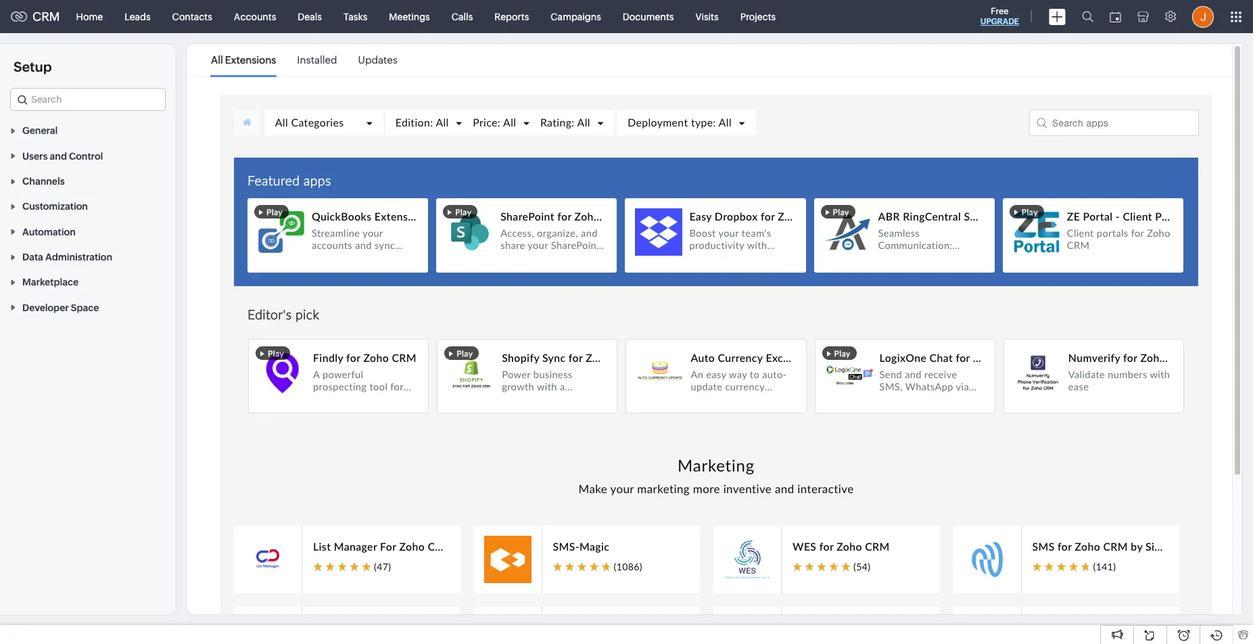 Task type: vqa. For each thing, say whether or not it's contained in the screenshot.
CREATE MENU element
yes



Task type: locate. For each thing, give the bounding box(es) containing it.
channels button
[[0, 168, 176, 194]]

meetings
[[389, 11, 430, 22]]

crm link
[[11, 9, 60, 24]]

users
[[22, 151, 48, 161]]

search element
[[1074, 0, 1102, 33]]

general
[[22, 125, 58, 136]]

space
[[71, 302, 99, 313]]

data administration
[[22, 252, 112, 263]]

automation button
[[0, 219, 176, 244]]

projects link
[[730, 0, 787, 33]]

documents link
[[612, 0, 685, 33]]

developer space button
[[0, 295, 176, 320]]

free
[[991, 6, 1009, 16]]

projects
[[741, 11, 776, 22]]

tasks
[[344, 11, 368, 22]]

reports link
[[484, 0, 540, 33]]

calendar image
[[1110, 11, 1122, 22]]

users and control button
[[0, 143, 176, 168]]

create menu image
[[1049, 8, 1066, 25]]

Search text field
[[11, 89, 165, 110]]

all extensions link
[[211, 45, 276, 76]]

and
[[50, 151, 67, 161]]

marketplace button
[[0, 269, 176, 295]]

data
[[22, 252, 43, 263]]

home
[[76, 11, 103, 22]]

reports
[[495, 11, 529, 22]]

None field
[[10, 88, 166, 111]]

campaigns
[[551, 11, 601, 22]]

leads
[[125, 11, 151, 22]]

control
[[69, 151, 103, 161]]

documents
[[623, 11, 674, 22]]

tasks link
[[333, 0, 378, 33]]

developer space
[[22, 302, 99, 313]]

administration
[[45, 252, 112, 263]]

accounts
[[234, 11, 276, 22]]

installed link
[[297, 45, 337, 76]]



Task type: describe. For each thing, give the bounding box(es) containing it.
upgrade
[[981, 17, 1020, 26]]

visits link
[[685, 0, 730, 33]]

data administration button
[[0, 244, 176, 269]]

visits
[[696, 11, 719, 22]]

contacts
[[172, 11, 212, 22]]

create menu element
[[1041, 0, 1074, 33]]

users and control
[[22, 151, 103, 161]]

home link
[[65, 0, 114, 33]]

search image
[[1083, 11, 1094, 22]]

updates
[[358, 54, 398, 66]]

installed
[[297, 54, 337, 66]]

free upgrade
[[981, 6, 1020, 26]]

general button
[[0, 118, 176, 143]]

channels
[[22, 176, 65, 187]]

updates link
[[358, 45, 398, 76]]

meetings link
[[378, 0, 441, 33]]

calls
[[452, 11, 473, 22]]

contacts link
[[161, 0, 223, 33]]

developer
[[22, 302, 69, 313]]

deals
[[298, 11, 322, 22]]

all
[[211, 54, 223, 66]]

profile element
[[1185, 0, 1223, 33]]

crm
[[32, 9, 60, 24]]

calls link
[[441, 0, 484, 33]]

campaigns link
[[540, 0, 612, 33]]

leads link
[[114, 0, 161, 33]]

extensions
[[225, 54, 276, 66]]

marketplace
[[22, 277, 79, 288]]

deals link
[[287, 0, 333, 33]]

customization
[[22, 201, 88, 212]]

customization button
[[0, 194, 176, 219]]

profile image
[[1193, 6, 1215, 27]]

setup
[[14, 59, 52, 74]]

all extensions
[[211, 54, 276, 66]]

automation
[[22, 226, 76, 237]]

accounts link
[[223, 0, 287, 33]]



